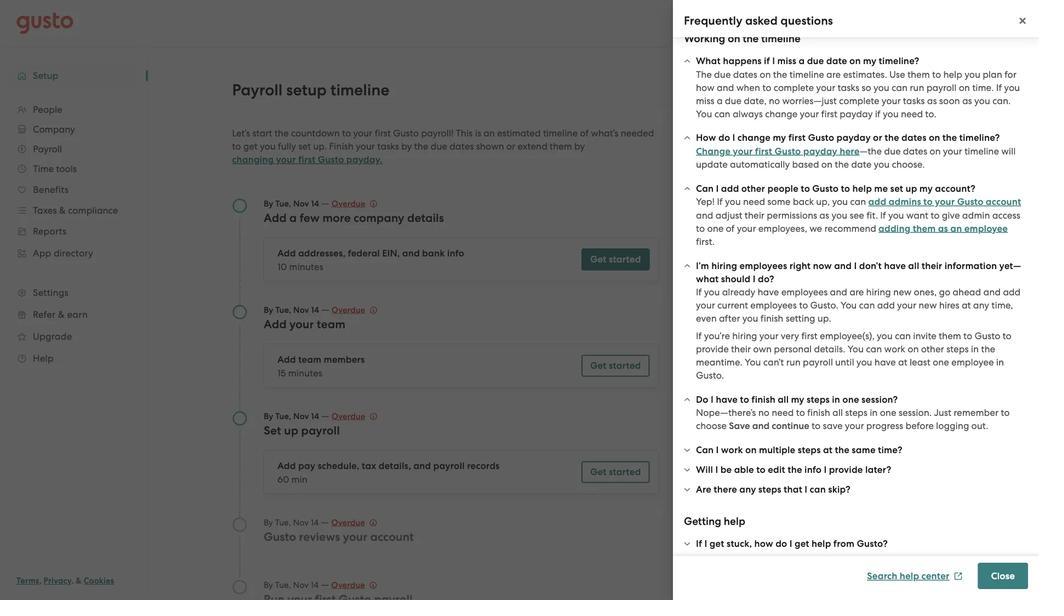 Task type: locate. For each thing, give the bounding box(es) containing it.
2 vertical spatial their
[[731, 344, 751, 355]]

nov up 'add your team' on the left bottom
[[293, 305, 309, 315]]

ahead
[[953, 287, 982, 298]]

no
[[769, 95, 780, 106], [759, 408, 770, 419]]

overdue button for your
[[331, 516, 377, 529]]

help inside the due dates on the timeline are estimates. use them to help you plan for how and when to complete your tasks so you can run payroll on time. if you miss a due date, no worries—just complete your tasks as soon as you can. you can always change your first payday if you need to.
[[944, 69, 963, 80]]

2 horizontal spatial up
[[906, 183, 918, 194]]

1 vertical spatial can
[[696, 445, 714, 456]]

first inside 'button'
[[755, 146, 773, 157]]

2 horizontal spatial of
[[919, 158, 928, 169]]

nov for reviews
[[293, 518, 309, 527]]

1 overdue button from the top
[[332, 197, 378, 210]]

add for add pay schedule, tax details, and payroll records 60 min
[[278, 461, 296, 472]]

them right the use
[[908, 69, 930, 80]]

tue, for reviews
[[275, 518, 291, 527]]

1 vertical spatial team
[[298, 354, 322, 365]]

2 by tue, nov 14 — from the top
[[264, 304, 332, 315]]

until
[[836, 357, 855, 368]]

have
[[829, 139, 853, 152], [884, 260, 906, 272], [758, 287, 779, 298], [875, 357, 896, 368], [716, 394, 738, 405]]

what up the
[[696, 56, 721, 67]]

overdue button
[[332, 197, 378, 210], [332, 303, 378, 317], [332, 410, 378, 423], [331, 516, 377, 529], [331, 579, 377, 592]]

meantime.
[[696, 357, 743, 368]]

invite
[[914, 331, 937, 342]]

them right invite
[[939, 331, 962, 342]]

you inside the due dates on the timeline are estimates. use them to help you plan for how and when to complete your tasks so you can run payroll on time. if you miss a due date, no worries—just complete your tasks as soon as you can. you can always change your first payday if you need to.
[[696, 109, 712, 120]]

and inside add addresses, federal ein, and bank info 10 minutes
[[402, 248, 420, 259]]

home image
[[16, 12, 73, 34]]

if right fit. on the right top of the page
[[881, 210, 886, 221]]

download for download checklist
[[800, 202, 845, 214]]

payroll inside add pay schedule, tax details, and payroll records 60 min
[[434, 461, 465, 472]]

finish inside the if you already have employees and are hiring new ones, go ahead and add your current employees to gusto. you can add your new hires at any time, even after you finish setting up.
[[761, 313, 784, 324]]

run down personal
[[787, 357, 801, 368]]

0 vertical spatial team
[[317, 317, 346, 331]]

you down employee(s),
[[848, 344, 864, 355]]

payday
[[840, 109, 873, 120], [837, 132, 871, 144], [804, 146, 838, 157]]

payroll.
[[854, 185, 887, 196]]

2 vertical spatial all
[[833, 408, 843, 419]]

14 for reviews
[[311, 518, 319, 527]]

5 tue, from the top
[[275, 580, 291, 590]]

have inside i'm hiring employees right now and i don't have all their information yet— what should i do?
[[884, 260, 906, 272]]

1 horizontal spatial other
[[922, 344, 945, 355]]

1 vertical spatial finish
[[752, 394, 776, 405]]

people
[[768, 183, 799, 194]]

overdue button for payroll
[[332, 410, 378, 423]]

minutes inside add team members 15 minutes
[[288, 368, 322, 379]]

other inside if you're hiring your very first employee(s), you can invite them to gusto to provide their own personal details. you can work on other steps in the meantime. you can't run payroll until you have at least one employee in gusto.
[[922, 344, 945, 355]]

for up the back
[[800, 185, 812, 196]]

schedule,
[[318, 461, 360, 472]]

of down adjust
[[726, 223, 735, 234]]

0 vertical spatial employee
[[965, 223, 1008, 234]]

0 vertical spatial complete
[[774, 82, 814, 93]]

3 by tue, nov 14 — from the top
[[264, 410, 332, 421]]

1 get from the top
[[590, 254, 607, 265]]

an down 'give'
[[951, 223, 962, 234]]

the down time, on the right of page
[[982, 344, 996, 355]]

the up you'll
[[835, 159, 849, 170]]

are
[[696, 484, 712, 496]]

is
[[475, 128, 481, 139]]

2 by from the left
[[575, 141, 585, 152]]

some
[[768, 197, 791, 208]]

i right stuck,
[[790, 539, 793, 550]]

1 horizontal spatial date
[[852, 159, 872, 170]]

fully
[[278, 141, 296, 152]]

all for nope—there's no need to finish all steps in one session. just remember to choose
[[833, 408, 843, 419]]

payroll
[[927, 82, 957, 93], [803, 357, 833, 368], [301, 424, 340, 438], [434, 461, 465, 472]]

nov up set up payroll
[[293, 411, 309, 421]]

an inside the let's start the countdown to your first gusto payroll! this is an estimated                     timeline of what's needed to get you fully set up.
[[484, 128, 495, 139]]

in
[[971, 344, 979, 355], [997, 357, 1004, 368], [832, 394, 841, 405], [870, 408, 878, 419]]

1 vertical spatial for
[[800, 185, 812, 196]]

overdue up add a few more company details
[[332, 199, 366, 209]]

we
[[810, 223, 823, 234]]

0 horizontal spatial complete
[[774, 82, 814, 93]]

do?
[[758, 274, 775, 285]]

set
[[264, 424, 281, 438]]

the down what happens if i miss a due date on my timeline?
[[773, 69, 788, 80]]

get for set up payroll
[[590, 467, 607, 478]]

1 horizontal spatial set
[[891, 183, 904, 194]]

2 horizontal spatial a
[[799, 56, 805, 67]]

due
[[807, 56, 824, 67], [714, 69, 731, 80], [725, 95, 742, 106], [431, 141, 447, 152], [885, 146, 901, 157]]

by for set up payroll
[[264, 411, 273, 421]]

change down date, at the top right of the page
[[765, 109, 798, 120]]

a inside the due dates on the timeline are estimates. use them to help you plan for how and when to complete your tasks so you can run payroll on time. if you miss a due date, no worries—just complete your tasks as soon as you can. you can always change your first payday if you need to.
[[717, 95, 723, 106]]

1 horizontal spatial at
[[899, 357, 908, 368]]

yep! if you need some back up, you can add admins to your gusto account and adjust their permissions as you see fit. if you want to give admin access to one of your employees, we recommend
[[696, 197, 1022, 234]]

up for for
[[787, 185, 798, 196]]

or inside the 'dialog main content' 'element'
[[873, 132, 883, 144]]

are for date
[[827, 69, 841, 80]]

—the due dates on your timeline will update automatically based on the date you choose.
[[696, 146, 1016, 170]]

asked
[[746, 14, 778, 28]]

0 horizontal spatial are
[[827, 69, 841, 80]]

will i be able to edit the info i provide later?
[[696, 465, 892, 476]]

1 vertical spatial download
[[800, 202, 845, 214]]

2 get from the top
[[590, 360, 607, 371]]

and down yep!
[[696, 210, 714, 221]]

add for add your team
[[264, 317, 287, 331]]

by up the "set"
[[264, 411, 273, 421]]

happens
[[723, 56, 762, 67]]

at inside if you're hiring your very first employee(s), you can invite them to gusto to provide their own personal details. you can work on other steps in the meantime. you can't run payroll until you have at least one employee in gusto.
[[899, 357, 908, 368]]

1 vertical spatial get started button
[[582, 355, 650, 377]]

no inside nope—there's no need to finish all steps in one session. just remember to choose
[[759, 408, 770, 419]]

and right now
[[835, 260, 852, 272]]

1 horizontal spatial new
[[919, 300, 937, 311]]

up for my
[[906, 183, 918, 194]]

0 horizontal spatial date
[[827, 56, 848, 67]]

3 by from the top
[[264, 411, 273, 421]]

2 get started button from the top
[[582, 355, 650, 377]]

finish for have
[[752, 394, 776, 405]]

2 get started from the top
[[590, 360, 641, 371]]

0 vertical spatial miss
[[778, 56, 797, 67]]

and inside the due dates on the timeline are estimates. use them to help you plan for how and when to complete your tasks so you can run payroll on time. if you miss a due date, no worries—just complete your tasks as soon as you can. you can always change your first payday if you need to.
[[717, 82, 734, 93]]

0 horizontal spatial run
[[787, 357, 801, 368]]

0 vertical spatial employees
[[740, 260, 788, 272]]

0 horizontal spatial how
[[696, 82, 715, 93]]

add
[[721, 183, 739, 194], [869, 197, 887, 208], [1003, 287, 1021, 298], [878, 300, 895, 311]]

employee(s),
[[820, 331, 875, 342]]

set
[[299, 141, 311, 152], [911, 172, 924, 183], [891, 183, 904, 194]]

run inside the due dates on the timeline are estimates. use them to help you plan for how and when to complete your tasks so you can run payroll on time. if you miss a due date, no worries—just complete your tasks as soon as you can. you can always change your first payday if you need to.
[[910, 82, 925, 93]]

first.
[[696, 237, 715, 248]]

settings
[[33, 287, 68, 298]]

add for add addresses, federal ein, and bank info 10 minutes
[[278, 248, 296, 259]]

gusto inside if you're hiring your very first employee(s), you can invite them to gusto to provide their own personal details. you can work on other steps in the meantime. you can't run payroll until you have at least one employee in gusto.
[[975, 331, 1001, 342]]

and right details,
[[414, 461, 431, 472]]

getting
[[684, 515, 722, 528]]

by tue, nov 14 — up reviews
[[264, 517, 331, 528]]

nov up few
[[293, 199, 309, 209]]

— for your
[[321, 517, 329, 528]]

members
[[324, 354, 365, 365]]

yep!
[[696, 197, 715, 208]]

that
[[784, 484, 803, 496]]

0 horizontal spatial account
[[370, 530, 414, 544]]

0 horizontal spatial provide
[[696, 344, 729, 355]]

list
[[0, 100, 148, 370]]

overdue up gusto reviews your account
[[331, 518, 365, 528]]

1 horizontal spatial &
[[76, 576, 82, 586]]

tasks up payday. on the left
[[377, 141, 399, 152]]

2 vertical spatial get started button
[[582, 461, 650, 483]]

1 vertical spatial other
[[922, 344, 945, 355]]

4 tue, from the top
[[275, 518, 291, 527]]

to up setting
[[800, 300, 808, 311]]

3 tue, from the top
[[275, 411, 291, 421]]

timeline inside the due dates on the timeline are estimates. use them to help you plan for how and when to complete your tasks so you can run payroll on time. if you miss a due date, no worries—just complete your tasks as soon as you can. you can always change your first payday if you need to.
[[790, 69, 825, 80]]

get inside the let's start the countdown to your first gusto payroll! this is an estimated                     timeline of what's needed to get you fully set up.
[[243, 141, 258, 152]]

0 vertical spatial a
[[799, 56, 805, 67]]

your up up,
[[814, 185, 834, 196]]

0 vertical spatial &
[[58, 309, 65, 320]]

2 horizontal spatial tasks
[[903, 95, 925, 106]]

miss
[[778, 56, 797, 67], [696, 95, 715, 106]]

as
[[928, 95, 937, 106], [963, 95, 973, 106], [820, 210, 830, 221], [938, 223, 949, 234]]

adjust
[[716, 210, 743, 221]]

add up time, on the right of page
[[1003, 287, 1021, 298]]

if inside the if you already have employees and are hiring new ones, go ahead and add your current employees to gusto. you can add your new hires at any time, even after you finish setting up.
[[696, 287, 702, 298]]

employee inside if you're hiring your very first employee(s), you can invite them to gusto to provide their own personal details. you can work on other steps in the meantime. you can't run payroll until you have at least one employee in gusto.
[[952, 357, 994, 368]]

by tue, nov 14 — up few
[[264, 198, 332, 209]]

there
[[714, 484, 737, 496]]

5 overdue from the top
[[331, 580, 365, 590]]

how inside the due dates on the timeline are estimates. use them to help you plan for how and when to complete your tasks so you can run payroll on time. if you miss a due date, no worries—just complete your tasks as soon as you can. you can always change your first payday if you need to.
[[696, 82, 715, 93]]

as down 'give'
[[938, 223, 949, 234]]

help
[[944, 69, 963, 80], [853, 183, 872, 194], [724, 515, 746, 528], [812, 539, 832, 550], [900, 571, 920, 582]]

3 overdue from the top
[[332, 411, 366, 421]]

if inside the due dates on the timeline are estimates. use them to help you plan for how and when to complete your tasks so you can run payroll on time. if you miss a due date, no worries—just complete your tasks as soon as you can. you can always change your first payday if you need to.
[[997, 82, 1002, 93]]

overdue button for few
[[332, 197, 378, 210]]

1 14 from the top
[[311, 199, 319, 209]]

add for add a few more company details
[[264, 211, 287, 225]]

add for add team members 15 minutes
[[278, 354, 296, 365]]

0 horizontal spatial a
[[290, 211, 297, 225]]

admin
[[963, 210, 990, 221]]

timeline? down can.
[[960, 132, 1000, 144]]

2 horizontal spatial at
[[962, 300, 971, 311]]

up up the back
[[787, 185, 798, 196]]

tasks down the use
[[903, 95, 925, 106]]

4 by from the top
[[264, 518, 273, 527]]

4 by tue, nov 14 — from the top
[[264, 517, 331, 528]]

— for payroll
[[321, 410, 329, 421]]

1 vertical spatial run
[[787, 357, 801, 368]]

tasks left the so
[[838, 82, 860, 93]]

download inside download our handy checklist of everything you'll need to get set up for your first payroll.
[[787, 158, 831, 169]]

employees up do?
[[740, 260, 788, 272]]

1 get started button from the top
[[582, 249, 650, 271]]

by tue, nov 14 — up set up payroll
[[264, 410, 332, 421]]

get started for team
[[590, 360, 641, 371]]

1 horizontal spatial timeline?
[[960, 132, 1000, 144]]

2 tue, from the top
[[275, 305, 291, 315]]

14 for up
[[311, 411, 319, 421]]

your inside —the due dates on your timeline will update automatically based on the date you choose.
[[943, 146, 963, 157]]

terms , privacy , & cookies
[[16, 576, 114, 586]]

overdue for few
[[332, 199, 366, 209]]

0 vertical spatial up.
[[313, 141, 327, 152]]

first inside 'finish your tasks by the due dates shown or extend them by changing your first gusto payday.'
[[298, 154, 316, 165]]

timeline inside —the due dates on your timeline will update automatically based on the date you choose.
[[965, 146, 1000, 157]]

are inside the due dates on the timeline are estimates. use them to help you plan for how and when to complete your tasks so you can run payroll on time. if you miss a due date, no worries—just complete your tasks as soon as you can. you can always change your first payday if you need to.
[[827, 69, 841, 80]]

here
[[840, 146, 860, 157]]

add inside add pay schedule, tax details, and payroll records 60 min
[[278, 461, 296, 472]]

0 vertical spatial work
[[885, 344, 906, 355]]

1 by from the top
[[264, 199, 273, 209]]

add inside add addresses, federal ein, and bank info 10 minutes
[[278, 248, 296, 259]]

by tue, nov 14 — for a
[[264, 198, 332, 209]]

account inside the yep! if you need some back up, you can add admins to your gusto account and adjust their permissions as you see fit. if you want to give admin access to one of your employees, we recommend
[[986, 197, 1022, 208]]

steps up save and continue to save your progress before logging out.
[[846, 408, 868, 419]]

employees inside i'm hiring employees right now and i don't have all their information yet— what should i do?
[[740, 260, 788, 272]]

1 vertical spatial their
[[922, 260, 943, 272]]

nov down reviews
[[293, 580, 309, 590]]

1 horizontal spatial provide
[[829, 465, 863, 476]]

frequently
[[684, 14, 743, 28]]

need inside nope—there's no need to finish all steps in one session. just remember to choose
[[772, 408, 794, 419]]

0 horizontal spatial miss
[[696, 95, 715, 106]]

0 vertical spatial started
[[609, 254, 641, 265]]

1 vertical spatial no
[[759, 408, 770, 419]]

0 vertical spatial other
[[742, 183, 766, 194]]

3 overdue button from the top
[[332, 410, 378, 423]]

the up fully
[[275, 128, 289, 139]]

i down "can i work on multiple steps at the same time?"
[[824, 465, 827, 476]]

1 vertical spatial date
[[852, 159, 872, 170]]

payday.
[[347, 154, 383, 165]]

15
[[278, 368, 286, 379]]

at down the ahead
[[962, 300, 971, 311]]

timeline
[[762, 32, 801, 45], [790, 69, 825, 80], [331, 81, 390, 99], [543, 128, 578, 139], [965, 146, 1000, 157]]

and inside the yep! if you need some back up, you can add admins to your gusto account and adjust their permissions as you see fit. if you want to give admin access to one of your employees, we recommend
[[696, 210, 714, 221]]

1 tue, from the top
[[275, 199, 291, 209]]

gusto. up setting
[[811, 300, 839, 311]]

of inside download our handy checklist of everything you'll need to get set up for your first payroll.
[[919, 158, 928, 169]]

or down estimated
[[507, 141, 516, 152]]

0 horizontal spatial all
[[778, 394, 789, 405]]

4 overdue from the top
[[331, 518, 365, 528]]

1 horizontal spatial or
[[873, 132, 883, 144]]

1 horizontal spatial a
[[717, 95, 723, 106]]

get for add your team
[[590, 360, 607, 371]]

all inside nope—there's no need to finish all steps in one session. just remember to choose
[[833, 408, 843, 419]]

finish up very
[[761, 313, 784, 324]]

your right save
[[845, 421, 864, 432]]

are for don't
[[850, 287, 864, 298]]

1 can from the top
[[696, 183, 714, 194]]

first down countdown
[[298, 154, 316, 165]]

gusto.
[[811, 300, 839, 311], [696, 370, 724, 381]]

back
[[793, 197, 814, 208]]

nov for your
[[293, 305, 309, 315]]

reports link
[[11, 222, 137, 241]]

tue,
[[275, 199, 291, 209], [275, 305, 291, 315], [275, 411, 291, 421], [275, 518, 291, 527], [275, 580, 291, 590]]

2 14 from the top
[[311, 305, 319, 315]]

1 vertical spatial any
[[740, 484, 756, 496]]

gusto inside the let's start the countdown to your first gusto payroll! this is an estimated                     timeline of what's needed to get you fully set up.
[[393, 128, 419, 139]]

2 horizontal spatial set
[[911, 172, 924, 183]]

them
[[908, 69, 930, 80], [550, 141, 572, 152], [913, 223, 936, 234], [939, 331, 962, 342]]

you'll
[[835, 172, 857, 183]]

0 vertical spatial get started button
[[582, 249, 650, 271]]

if you're hiring your very first employee(s), you can invite them to gusto to provide their own personal details. you can work on other steps in the meantime. you can't run payroll until you have at least one employee in gusto.
[[696, 331, 1012, 381]]

later?
[[866, 465, 892, 476]]

1 horizontal spatial work
[[885, 344, 906, 355]]

1 horizontal spatial miss
[[778, 56, 797, 67]]

1 vertical spatial get started
[[590, 360, 641, 371]]

1 by tue, nov 14 — from the top
[[264, 198, 332, 209]]

1 vertical spatial tasks
[[903, 95, 925, 106]]

info inside add addresses, federal ein, and bank info 10 minutes
[[447, 248, 464, 259]]

working on the timeline
[[684, 32, 801, 45]]

1 overdue from the top
[[332, 199, 366, 209]]

0 vertical spatial provide
[[696, 344, 729, 355]]

very
[[781, 331, 800, 342]]

them inside adding them as an employee first.
[[913, 223, 936, 234]]

0 vertical spatial payday
[[840, 109, 873, 120]]

1 horizontal spatial of
[[726, 223, 735, 234]]

0 horizontal spatial work
[[721, 445, 743, 456]]

0 horizontal spatial do
[[719, 132, 730, 144]]

due inside —the due dates on your timeline will update automatically based on the date you choose.
[[885, 146, 901, 157]]

payroll up the soon
[[927, 82, 957, 93]]

any inside the if you already have employees and are hiring new ones, go ahead and add your current employees to gusto. you can add your new hires at any time, even after you finish setting up.
[[974, 300, 990, 311]]

overdue button for team
[[332, 303, 378, 317]]

go
[[939, 287, 951, 298]]

up inside download our handy checklist of everything you'll need to get set up for your first payroll.
[[787, 185, 798, 196]]

have down do?
[[758, 287, 779, 298]]

0 vertical spatial info
[[447, 248, 464, 259]]

yet—
[[1000, 260, 1022, 272]]

1 horizontal spatial what
[[787, 139, 814, 152]]

provide inside if you're hiring your very first employee(s), you can invite them to gusto to provide their own personal details. you can work on other steps in the meantime. you can't run payroll until you have at least one employee in gusto.
[[696, 344, 729, 355]]

let's start the countdown to your first gusto payroll! this is an estimated                     timeline of what's needed to get you fully set up.
[[232, 128, 654, 152]]

up. right setting
[[818, 313, 832, 324]]

change inside the due dates on the timeline are estimates. use them to help you plan for how and when to complete your tasks so you can run payroll on time. if you miss a due date, no worries—just complete your tasks as soon as you can. you can always change your first payday if you need to.
[[765, 109, 798, 120]]

3 get from the top
[[590, 467, 607, 478]]

2 vertical spatial finish
[[808, 408, 831, 419]]

gusto reviews your account
[[264, 530, 414, 544]]

run right the so
[[910, 82, 925, 93]]

by tue, nov 14 — for up
[[264, 410, 332, 421]]

1 horizontal spatial by
[[575, 141, 585, 152]]

by
[[402, 141, 412, 152], [575, 141, 585, 152]]

or up —the
[[873, 132, 883, 144]]

4 overdue button from the top
[[331, 516, 377, 529]]

2 started from the top
[[609, 360, 641, 371]]

payroll inside the due dates on the timeline are estimates. use them to help you plan for how and when to complete your tasks so you can run payroll on time. if you miss a due date, no worries—just complete your tasks as soon as you can. you can always change your first payday if you need to.
[[927, 82, 957, 93]]

overdue up 'add your team' on the left bottom
[[332, 305, 366, 315]]

plan
[[983, 69, 1003, 80]]

hiring up should
[[712, 260, 738, 272]]

the due dates on the timeline are estimates. use them to help you plan for how and when to complete your tasks so you can run payroll on time. if you miss a due date, no worries—just complete your tasks as soon as you can. you can always change your first payday if you need to.
[[696, 69, 1020, 120]]

1 vertical spatial provide
[[829, 465, 863, 476]]

ones,
[[914, 287, 937, 298]]

1 horizontal spatial do
[[776, 539, 788, 550]]

miss right happens on the right of the page
[[778, 56, 797, 67]]

0 vertical spatial an
[[484, 128, 495, 139]]

0 vertical spatial checklist
[[880, 158, 917, 169]]

help up the soon
[[944, 69, 963, 80]]

them inside if you're hiring your very first employee(s), you can invite them to gusto to provide their own personal details. you can work on other steps in the meantime. you can't run payroll until you have at least one employee in gusto.
[[939, 331, 962, 342]]

i
[[773, 56, 775, 67], [733, 132, 736, 144], [716, 183, 719, 194], [855, 260, 857, 272], [753, 274, 756, 285], [711, 394, 714, 405], [716, 445, 719, 456], [716, 465, 718, 476], [824, 465, 827, 476], [805, 484, 808, 496], [705, 539, 708, 550], [790, 539, 793, 550]]

can i work on multiple steps at the same time?
[[696, 445, 903, 456]]

get
[[243, 141, 258, 152], [895, 172, 909, 183], [710, 539, 725, 550], [795, 539, 810, 550]]

you inside the let's start the countdown to your first gusto payroll! this is an estimated                     timeline of what's needed to get you fully set up.
[[260, 141, 276, 152]]

are inside the if you already have employees and are hiring new ones, go ahead and add your current employees to gusto. you can add your new hires at any time, even after you finish setting up.
[[850, 287, 864, 298]]

add team members 15 minutes
[[278, 354, 365, 379]]

download our handy checklist of everything you'll need to get set up for your first payroll.
[[787, 158, 928, 196]]

3 14 from the top
[[311, 411, 319, 421]]

4 14 from the top
[[311, 518, 319, 527]]

run inside if you're hiring your very first employee(s), you can invite them to gusto to provide their own personal details. you can work on other steps in the meantime. you can't run payroll until you have at least one employee in gusto.
[[787, 357, 801, 368]]

date up 'estimates.'
[[827, 56, 848, 67]]

other down automatically
[[742, 183, 766, 194]]

by tue, nov 14 — for your
[[264, 304, 332, 315]]

of inside the let's start the countdown to your first gusto payroll! this is an estimated                     timeline of what's needed to get you fully set up.
[[580, 128, 589, 139]]

download up we
[[800, 202, 845, 214]]

at down save
[[823, 445, 833, 456]]

2 by from the top
[[264, 305, 273, 315]]

info right "bank"
[[447, 248, 464, 259]]

tue, for a
[[275, 199, 291, 209]]

for inside download our handy checklist of everything you'll need to get set up for your first payroll.
[[800, 185, 812, 196]]

1 vertical spatial started
[[609, 360, 641, 371]]

federal
[[348, 248, 380, 259]]

finish up the 'continue'
[[752, 394, 776, 405]]

hiring inside i'm hiring employees right now and i don't have all their information yet— what should i do?
[[712, 260, 738, 272]]

one up the progress
[[880, 408, 897, 419]]

minutes down addresses,
[[289, 261, 323, 272]]

nov for up
[[293, 411, 309, 421]]

0 vertical spatial all
[[909, 260, 920, 272]]

how down the
[[696, 82, 715, 93]]

add addresses, federal ein, and bank info 10 minutes
[[278, 248, 464, 272]]

overdue down gusto reviews your account
[[331, 580, 365, 590]]

center
[[922, 571, 950, 582]]

1 horizontal spatial are
[[850, 287, 864, 298]]

gusto navigation element
[[0, 47, 148, 387]]

0 vertical spatial change
[[765, 109, 798, 120]]

shown
[[476, 141, 504, 152]]

you down own
[[745, 357, 761, 368]]

your up account? at the top right of the page
[[943, 146, 963, 157]]

have inside if you're hiring your very first employee(s), you can invite them to gusto to provide their own personal details. you can work on other steps in the meantime. you can't run payroll until you have at least one employee in gusto.
[[875, 357, 896, 368]]

gusto. down meantime.
[[696, 370, 724, 381]]

help left center
[[900, 571, 920, 582]]

and
[[717, 82, 734, 93], [696, 210, 714, 221], [402, 248, 420, 259], [835, 260, 852, 272], [830, 287, 848, 298], [984, 287, 1001, 298], [753, 421, 770, 432], [414, 461, 431, 472]]

nov for a
[[293, 199, 309, 209]]

frequently asked questions dialog
[[673, 0, 1040, 600]]

get started for payroll
[[590, 467, 641, 478]]

no down do i have to finish all my steps in one session?
[[759, 408, 770, 419]]

1 horizontal spatial an
[[951, 223, 962, 234]]

of up admins
[[919, 158, 928, 169]]

3 get started from the top
[[590, 467, 641, 478]]

due right the
[[714, 69, 731, 80]]

1 horizontal spatial run
[[910, 82, 925, 93]]

account menu element
[[828, 0, 1023, 47]]

have up nope—there's
[[716, 394, 738, 405]]

hiring inside if you're hiring your very first employee(s), you can invite them to gusto to provide their own personal details. you can work on other steps in the meantime. you can't run payroll until you have at least one employee in gusto.
[[733, 331, 757, 342]]

if
[[997, 82, 1002, 93], [717, 197, 723, 208], [881, 210, 886, 221], [696, 287, 702, 298], [696, 331, 702, 342], [696, 539, 703, 550]]

0 horizontal spatial an
[[484, 128, 495, 139]]

gusto?
[[857, 539, 888, 550]]

0 horizontal spatial or
[[507, 141, 516, 152]]

0 horizontal spatial &
[[58, 309, 65, 320]]

1 horizontal spatial gusto.
[[811, 300, 839, 311]]

0 vertical spatial any
[[974, 300, 990, 311]]

to up me on the top right of the page
[[884, 172, 892, 183]]

started for add your team
[[609, 360, 641, 371]]

0 horizontal spatial at
[[823, 445, 833, 456]]

time.
[[973, 82, 994, 93]]

2 can from the top
[[696, 445, 714, 456]]

at
[[962, 300, 971, 311], [899, 357, 908, 368], [823, 445, 833, 456]]

5 by from the top
[[264, 580, 273, 590]]

get up changing
[[243, 141, 258, 152]]

add inside add team members 15 minutes
[[278, 354, 296, 365]]

are down what happens if i miss a due date on my timeline?
[[827, 69, 841, 80]]

1 vertical spatial hiring
[[867, 287, 891, 298]]

steps inside nope—there's no need to finish all steps in one session. just remember to choose
[[846, 408, 868, 419]]

0 vertical spatial their
[[745, 210, 765, 221]]

can inside the yep! if you need some back up, you can add admins to your gusto account and adjust their permissions as you see fit. if you want to give admin access to one of your employees, we recommend
[[851, 197, 867, 208]]

account?
[[936, 183, 976, 194]]

2 overdue button from the top
[[332, 303, 378, 317]]

2 vertical spatial of
[[726, 223, 735, 234]]

3 started from the top
[[609, 467, 641, 478]]

0 vertical spatial get
[[590, 254, 607, 265]]

1 vertical spatial a
[[717, 95, 723, 106]]

on inside if you're hiring your very first employee(s), you can invite them to gusto to provide their own personal details. you can work on other steps in the meantime. you can't run payroll until you have at least one employee in gusto.
[[908, 344, 919, 355]]

by
[[264, 199, 273, 209], [264, 305, 273, 315], [264, 411, 273, 421], [264, 518, 273, 527], [264, 580, 273, 590]]

3 get started button from the top
[[582, 461, 650, 483]]

timeline? up the use
[[879, 56, 920, 67]]

1 vertical spatial timeline?
[[960, 132, 1000, 144]]

work
[[885, 344, 906, 355], [721, 445, 743, 456]]

2 overdue from the top
[[332, 305, 366, 315]]

directory
[[54, 248, 93, 259]]

or for shown
[[507, 141, 516, 152]]

any down the ahead
[[974, 300, 990, 311]]

payday inside the due dates on the timeline are estimates. use them to help you plan for how and when to complete your tasks so you can run payroll on time. if you miss a due date, no worries—just complete your tasks as soon as you can. you can always change your first payday if you need to.
[[840, 109, 873, 120]]

0 vertical spatial what
[[696, 56, 721, 67]]

steps inside if you're hiring your very first employee(s), you can invite them to gusto to provide their own personal details. you can work on other steps in the meantime. you can't run payroll until you have at least one employee in gusto.
[[947, 344, 969, 355]]

your inside 'button'
[[733, 146, 753, 157]]

if
[[764, 56, 770, 67], [875, 109, 881, 120]]

overdue up set up payroll
[[332, 411, 366, 421]]

overdue for team
[[332, 305, 366, 315]]

gusto inside the yep! if you need some back up, you can add admins to your gusto account and adjust their permissions as you see fit. if you want to give admin access to one of your employees, we recommend
[[958, 197, 984, 208]]

2 vertical spatial tasks
[[377, 141, 399, 152]]

1 vertical spatial if
[[875, 109, 881, 120]]



Task type: vqa. For each thing, say whether or not it's contained in the screenshot.
the bottommost tasks
yes



Task type: describe. For each thing, give the bounding box(es) containing it.
you down what
[[704, 287, 720, 298]]

your up 'worries—just'
[[817, 82, 836, 93]]

all for do i have to finish all my steps in one session?
[[778, 394, 789, 405]]

1 , from the left
[[39, 576, 42, 586]]

as inside the yep! if you need some back up, you can add admins to your gusto account and adjust their permissions as you see fit. if you want to give admin access to one of your employees, we recommend
[[820, 210, 830, 221]]

list containing benefits
[[0, 100, 148, 370]]

as inside adding them as an employee first.
[[938, 223, 949, 234]]

their inside the yep! if you need some back up, you can add admins to your gusto account and adjust their permissions as you see fit. if you want to give admin access to one of your employees, we recommend
[[745, 210, 765, 221]]

0 horizontal spatial if
[[764, 56, 770, 67]]

0 vertical spatial do
[[719, 132, 730, 144]]

edit
[[768, 465, 786, 476]]

miss inside the due dates on the timeline are estimates. use them to help you plan for how and when to complete your tasks so you can run payroll on time. if you miss a due date, no worries—just complete your tasks as soon as you can. you can always change your first payday if you need to.
[[696, 95, 715, 106]]

as right the soon
[[963, 95, 973, 106]]

all inside i'm hiring employees right now and i don't have all their information yet— what should i do?
[[909, 260, 920, 272]]

to up date, at the top right of the page
[[763, 82, 772, 93]]

steps up save
[[807, 394, 830, 405]]

you're
[[704, 331, 730, 342]]

your down ones,
[[898, 300, 917, 311]]

can left invite
[[895, 331, 911, 342]]

choose.
[[892, 159, 925, 170]]

want
[[907, 210, 929, 221]]

the down the soon
[[943, 132, 957, 144]]

overdue for your
[[331, 518, 365, 528]]

benefits
[[33, 184, 69, 195]]

needed
[[621, 128, 654, 139]]

search help center
[[867, 571, 950, 582]]

by for add your team
[[264, 305, 273, 315]]

i right 'do' at the right of the page
[[711, 394, 714, 405]]

date inside —the due dates on your timeline will update automatically based on the date you choose.
[[852, 159, 872, 170]]

2 vertical spatial employees
[[751, 300, 797, 311]]

access
[[993, 210, 1021, 221]]

the right edit
[[788, 465, 803, 476]]

timeline inside the let's start the countdown to your first gusto payroll! this is an estimated                     timeline of what's needed to get you fully set up.
[[543, 128, 578, 139]]

so
[[862, 82, 872, 93]]

14 for your
[[311, 305, 319, 315]]

1 vertical spatial payday
[[837, 132, 871, 144]]

always
[[733, 109, 763, 120]]

first inside download our handy checklist of everything you'll need to get set up for your first payroll.
[[836, 185, 852, 196]]

help link
[[11, 349, 137, 368]]

nope—there's
[[696, 408, 756, 419]]

your inside if you're hiring your very first employee(s), you can invite them to gusto to provide their own personal details. you can work on other steps in the meantime. you can't run payroll until you have at least one employee in gusto.
[[760, 331, 779, 342]]

payday inside 'button'
[[804, 146, 838, 157]]

recommend
[[825, 223, 877, 234]]

details,
[[379, 461, 411, 472]]

—the
[[860, 146, 882, 157]]

of inside the yep! if you need some back up, you can add admins to your gusto account and adjust their permissions as you see fit. if you want to give admin access to one of your employees, we recommend
[[726, 223, 735, 234]]

help left from
[[812, 539, 832, 550]]

the inside the due dates on the timeline are estimates. use them to help you plan for how and when to complete your tasks so you can run payroll on time. if you miss a due date, no worries—just complete your tasks as soon as you can. you can always change your first payday if you need to.
[[773, 69, 788, 80]]

0 horizontal spatial timeline?
[[879, 56, 920, 67]]

benefits link
[[11, 180, 137, 200]]

my up 'estimates.'
[[864, 56, 877, 67]]

0 horizontal spatial up
[[284, 424, 298, 438]]

and inside add pay schedule, tax details, and payroll records 60 min
[[414, 461, 431, 472]]

you down can i add other people to gusto to help me set up my account?
[[833, 197, 848, 208]]

refer
[[33, 309, 56, 320]]

my up change your first gusto payday here
[[773, 132, 787, 144]]

help up stuck,
[[724, 515, 746, 528]]

your down the use
[[882, 95, 901, 106]]

first up change your first gusto payday here
[[789, 132, 806, 144]]

to inside the if you already have employees and are hiring new ones, go ahead and add your current employees to gusto. you can add your new hires at any time, even after you finish setting up.
[[800, 300, 808, 311]]

by for gusto reviews your account
[[264, 518, 273, 527]]

have inside the if you already have employees and are hiring new ones, go ahead and add your current employees to gusto. you can add your new hires at any time, even after you finish setting up.
[[758, 287, 779, 298]]

by tue, nov 14 — for reviews
[[264, 517, 331, 528]]

in inside nope—there's no need to finish all steps in one session. just remember to choose
[[870, 408, 878, 419]]

what
[[696, 274, 719, 285]]

& inside refer & earn link
[[58, 309, 65, 320]]

work inside if you're hiring your very first employee(s), you can invite them to gusto to provide their own personal details. you can work on other steps in the meantime. you can't run payroll until you have at least one employee in gusto.
[[885, 344, 906, 355]]

as up to.
[[928, 95, 937, 106]]

ein,
[[382, 248, 400, 259]]

due inside 'finish your tasks by the due dates shown or extend them by changing your first gusto payday.'
[[431, 141, 447, 152]]

your inside download our handy checklist of everything you'll need to get set up for your first payroll.
[[814, 185, 834, 196]]

the inside the let's start the countdown to your first gusto payroll! this is an estimated                     timeline of what's needed to get you fully set up.
[[275, 128, 289, 139]]

stuck,
[[727, 539, 752, 550]]

add your team
[[264, 317, 346, 331]]

add inside the yep! if you need some back up, you can add admins to your gusto account and adjust their permissions as you see fit. if you want to give admin access to one of your employees, we recommend
[[869, 197, 887, 208]]

i left do?
[[753, 274, 756, 285]]

employee inside adding them as an employee first.
[[965, 223, 1008, 234]]

information
[[945, 260, 998, 272]]

details
[[407, 211, 444, 225]]

your up add team members 15 minutes
[[290, 317, 314, 331]]

1 get started from the top
[[590, 254, 641, 265]]

1 vertical spatial complete
[[839, 95, 880, 106]]

can down the use
[[892, 82, 908, 93]]

how do i change my first gusto payday or the dates on the timeline?
[[696, 132, 1000, 144]]

get inside download our handy checklist of everything you'll need to get set up for your first payroll.
[[895, 172, 909, 183]]

to up finish
[[342, 128, 351, 139]]

need inside download our handy checklist of everything you'll need to get set up for your first payroll.
[[859, 172, 881, 183]]

reviews
[[299, 530, 340, 544]]

you inside the if you already have employees and are hiring new ones, go ahead and add your current employees to gusto. you can add your new hires at any time, even after you finish setting up.
[[841, 300, 857, 311]]

you inside —the due dates on your timeline will update automatically based on the date you choose.
[[874, 159, 890, 170]]

1 horizontal spatial tasks
[[838, 82, 860, 93]]

2 vertical spatial a
[[290, 211, 297, 225]]

1 vertical spatial account
[[370, 530, 414, 544]]

everything
[[787, 172, 833, 183]]

due up 'worries—just'
[[807, 56, 824, 67]]

download for download our handy checklist of everything you'll need to get set up for your first payroll.
[[787, 158, 831, 169]]

at inside the if you already have employees and are hiring new ones, go ahead and add your current employees to gusto. you can add your new hires at any time, even after you finish setting up.
[[962, 300, 971, 311]]

records
[[467, 461, 500, 472]]

to down you'll
[[841, 183, 851, 194]]

setting
[[786, 313, 816, 324]]

start
[[253, 128, 272, 139]]

get started button for set up payroll
[[582, 461, 650, 483]]

fit.
[[867, 210, 878, 221]]

can for can i work on multiple steps at the same time?
[[696, 445, 714, 456]]

add up adjust
[[721, 183, 739, 194]]

timeline right setup
[[331, 81, 390, 99]]

get left from
[[795, 539, 810, 550]]

the right ready
[[885, 132, 900, 144]]

my up add admins to your gusto account link
[[920, 183, 933, 194]]

0 horizontal spatial other
[[742, 183, 766, 194]]

if right yep!
[[717, 197, 723, 208]]

working
[[684, 32, 726, 45]]

addresses,
[[298, 248, 346, 259]]

add down don't at the right top of the page
[[878, 300, 895, 311]]

5 by tue, nov 14 — from the top
[[264, 579, 331, 590]]

the inside 'finish your tasks by the due dates shown or extend them by changing your first gusto payday.'
[[414, 141, 429, 152]]

for inside the due dates on the timeline are estimates. use them to help you plan for how and when to complete your tasks so you can run payroll on time. if you miss a due date, no worries—just complete your tasks as soon as you can. you can always change your first payday if you need to.
[[1005, 69, 1017, 80]]

close button
[[978, 563, 1029, 589]]

can left always
[[715, 109, 731, 120]]

timeline down "asked"
[[762, 32, 801, 45]]

your down 'worries—just'
[[800, 109, 819, 120]]

the inside —the due dates on your timeline will update automatically based on the date you choose.
[[835, 159, 849, 170]]

get left stuck,
[[710, 539, 725, 550]]

your up payday. on the left
[[356, 141, 375, 152]]

team inside add team members 15 minutes
[[298, 354, 322, 365]]

help left me on the top right of the page
[[853, 183, 872, 194]]

first inside the due dates on the timeline are estimates. use them to help you plan for how and when to complete your tasks so you can run payroll on time. if you miss a due date, no worries—just complete your tasks as soon as you can. you can always change your first payday if you need to.
[[822, 109, 838, 120]]

need inside the due dates on the timeline are estimates. use them to help you plan for how and when to complete your tasks so you can run payroll on time. if you miss a due date, no worries—just complete your tasks as soon as you can. you can always change your first payday if you need to.
[[901, 109, 923, 120]]

their inside if you're hiring your very first employee(s), you can invite them to gusto to provide their own personal details. you can work on other steps in the meantime. you can't run payroll until you have at least one employee in gusto.
[[731, 344, 751, 355]]

faqs button
[[973, 83, 1008, 96]]

and inside i'm hiring employees right now and i don't have all their information yet— what should i do?
[[835, 260, 852, 272]]

to up nope—there's
[[740, 394, 750, 405]]

getting help
[[684, 515, 746, 528]]

you up recommend
[[832, 210, 848, 221]]

you right the so
[[874, 82, 890, 93]]

your down fully
[[276, 154, 296, 165]]

1 vertical spatial checklist
[[848, 202, 886, 214]]

i right happens on the right of the page
[[773, 56, 775, 67]]

circle blank image
[[232, 517, 248, 533]]

you right after
[[743, 313, 759, 324]]

steps up will i be able to edit the info i provide later? at the bottom right of the page
[[798, 445, 821, 456]]

to down 'let's'
[[232, 141, 241, 152]]

privacy
[[44, 576, 71, 586]]

to up first.
[[696, 223, 705, 234]]

to up the want
[[924, 197, 933, 208]]

0 horizontal spatial new
[[894, 287, 912, 298]]

the inside if you're hiring your very first employee(s), you can invite them to gusto to provide their own personal details. you can work on other steps in the meantime. you can't run payroll until you have at least one employee in gusto.
[[982, 344, 996, 355]]

what for what to have ready
[[787, 139, 814, 152]]

dates inside —the due dates on your timeline will update automatically based on the date you choose.
[[903, 146, 928, 157]]

to down time, on the right of page
[[1003, 331, 1012, 342]]

download checklist
[[800, 202, 886, 214]]

1 vertical spatial employees
[[782, 287, 828, 298]]

i down always
[[733, 132, 736, 144]]

automatically
[[730, 159, 790, 170]]

i'm hiring employees right now and i don't have all their information yet— what should i do?
[[696, 260, 1022, 285]]

them inside the due dates on the timeline are estimates. use them to help you plan for how and when to complete your tasks so you can run payroll on time. if you miss a due date, no worries—just complete your tasks as soon as you can. you can always change your first payday if you need to.
[[908, 69, 930, 80]]

adding them as an employee link
[[879, 223, 1008, 234]]

your up 'give'
[[935, 197, 955, 208]]

to left edit
[[757, 465, 766, 476]]

1 horizontal spatial how
[[755, 539, 774, 550]]

upgrade link
[[11, 327, 137, 347]]

extend
[[518, 141, 548, 152]]

can left skip?
[[810, 484, 826, 496]]

finish your tasks by the due dates shown or extend them by changing your first gusto payday.
[[232, 141, 585, 165]]

14 for a
[[311, 199, 319, 209]]

now
[[813, 260, 832, 272]]

do
[[696, 394, 709, 405]]

your down adjust
[[737, 223, 756, 234]]

more
[[323, 211, 351, 225]]

session?
[[862, 394, 898, 405]]

i right that
[[805, 484, 808, 496]]

the down frequently asked questions
[[743, 32, 759, 45]]

to right remember
[[1001, 408, 1010, 419]]

their inside i'm hiring employees right now and i don't have all their information yet— what should i do?
[[922, 260, 943, 272]]

or for payday
[[873, 132, 883, 144]]

tue, for up
[[275, 411, 291, 421]]

and down i'm hiring employees right now and i don't have all their information yet— what should i do?
[[830, 287, 848, 298]]

need inside the yep! if you need some back up, you can add admins to your gusto account and adjust their permissions as you see fit. if you want to give admin access to one of your employees, we recommend
[[743, 197, 765, 208]]

— for few
[[321, 198, 329, 209]]

same
[[852, 445, 876, 456]]

minutes inside add addresses, federal ein, and bank info 10 minutes
[[289, 261, 323, 272]]

2 , from the left
[[71, 576, 74, 586]]

progress
[[867, 421, 904, 432]]

up. inside the if you already have employees and are hiring new ones, go ahead and add your current employees to gusto. you can add your new hires at any time, even after you finish setting up.
[[818, 313, 832, 324]]

to up the soon
[[933, 69, 942, 80]]

i left don't at the right top of the page
[[855, 260, 857, 272]]

1 started from the top
[[609, 254, 641, 265]]

1 vertical spatial change
[[738, 132, 771, 144]]

one inside the yep! if you need some back up, you can add admins to your gusto account and adjust their permissions as you see fit. if you want to give admin access to one of your employees, we recommend
[[708, 223, 724, 234]]

you down the time.
[[975, 95, 991, 106]]

choose
[[696, 421, 727, 432]]

first inside the let's start the countdown to your first gusto payroll! this is an estimated                     timeline of what's needed to get you fully set up.
[[375, 128, 391, 139]]

— for team
[[321, 304, 329, 315]]

payroll up pay
[[301, 424, 340, 438]]

if down getting
[[696, 539, 703, 550]]

gusto. inside if you're hiring your very first employee(s), you can invite them to gusto to provide their own personal details. you can work on other steps in the meantime. you can't run payroll until you have at least one employee in gusto.
[[696, 370, 724, 381]]

5 14 from the top
[[311, 580, 319, 590]]

refer & earn link
[[11, 305, 137, 325]]

checklist inside download our handy checklist of everything you'll need to get set up for your first payroll.
[[880, 158, 917, 169]]

remember
[[954, 408, 999, 419]]

app directory link
[[11, 243, 137, 263]]

one up nope—there's no need to finish all steps in one session. just remember to choose
[[843, 394, 860, 405]]

to right invite
[[964, 331, 973, 342]]

you right until
[[857, 357, 873, 368]]

circle blank image
[[232, 580, 248, 595]]

i down update
[[716, 183, 719, 194]]

started for set up payroll
[[609, 467, 641, 478]]

2 vertical spatial at
[[823, 445, 833, 456]]

you up adding
[[889, 210, 904, 221]]

my up the 'continue'
[[791, 394, 805, 405]]

1 vertical spatial &
[[76, 576, 82, 586]]

get started button for add your team
[[582, 355, 650, 377]]

by for add a few more company details
[[264, 199, 273, 209]]

to down everything
[[801, 183, 810, 194]]

your up the even
[[696, 300, 715, 311]]

if inside the due dates on the timeline are estimates. use them to help you plan for how and when to complete your tasks so you can run payroll on time. if you miss a due date, no worries—just complete your tasks as soon as you can. you can always change your first payday if you need to.
[[875, 109, 881, 120]]

nope—there's no need to finish all steps in one session. just remember to choose
[[696, 408, 1010, 432]]

1 vertical spatial new
[[919, 300, 937, 311]]

up. inside the let's start the countdown to your first gusto payroll! this is an estimated                     timeline of what's needed to get you fully set up.
[[313, 141, 327, 152]]

add a few more company details
[[264, 211, 444, 225]]

employees,
[[759, 223, 808, 234]]

gusto. inside the if you already have employees and are hiring new ones, go ahead and add your current employees to gusto. you can add your new hires at any time, even after you finish setting up.
[[811, 300, 839, 311]]

earn
[[67, 309, 88, 320]]

dates inside the due dates on the timeline are estimates. use them to help you plan for how and when to complete your tasks so you can run payroll on time. if you miss a due date, no worries—just complete your tasks as soon as you can. you can always change your first payday if you need to.
[[733, 69, 758, 80]]

if inside if you're hiring your very first employee(s), you can invite them to gusto to provide their own personal details. you can work on other steps in the meantime. you can't run payroll until you have at least one employee in gusto.
[[696, 331, 702, 342]]

overdue for payroll
[[332, 411, 366, 421]]

the left same
[[835, 445, 850, 456]]

your right reviews
[[343, 530, 368, 544]]

you up ready
[[883, 109, 899, 120]]

are there any steps that i can skip?
[[696, 484, 851, 496]]

what for what happens if i miss a due date on my timeline?
[[696, 56, 721, 67]]

already
[[722, 287, 756, 298]]

personal
[[774, 344, 812, 355]]

able
[[735, 465, 754, 476]]

1 by from the left
[[402, 141, 412, 152]]

can down employee(s),
[[866, 344, 882, 355]]

you up the time.
[[965, 69, 981, 80]]

will
[[696, 465, 713, 476]]

i left be
[[716, 465, 718, 476]]

worries—just
[[783, 95, 837, 106]]

help
[[33, 353, 54, 364]]

before
[[906, 421, 934, 432]]

have up our
[[829, 139, 853, 152]]

1 vertical spatial do
[[776, 539, 788, 550]]

you up adjust
[[725, 197, 741, 208]]

from
[[834, 539, 855, 550]]

you up can.
[[1005, 82, 1020, 93]]

when
[[737, 82, 761, 93]]

to down do i have to finish all my steps in one session?
[[796, 408, 805, 419]]

company
[[354, 211, 405, 225]]

to inside save and continue to save your progress before logging out.
[[812, 421, 821, 432]]

download checklist link
[[787, 202, 886, 214]]

steps down edit
[[759, 484, 782, 496]]

can for can i add other people to gusto to help me set up my account?
[[696, 183, 714, 194]]

min
[[292, 474, 308, 485]]

dialog main content element
[[673, 31, 1040, 557]]

pay
[[298, 461, 316, 472]]

first inside if you're hiring your very first employee(s), you can invite them to gusto to provide their own personal details. you can work on other steps in the meantime. you can't run payroll until you have at least one employee in gusto.
[[802, 331, 818, 342]]

10
[[278, 261, 287, 272]]

finish for need
[[808, 408, 831, 419]]

set for download our handy checklist of everything you'll need to get set up for your first payroll.
[[911, 172, 924, 183]]

to up adding them as an employee link
[[931, 210, 940, 221]]

save and continue to save your progress before logging out.
[[729, 421, 989, 432]]

— down reviews
[[321, 579, 329, 590]]

info inside the 'dialog main content' 'element'
[[805, 465, 822, 476]]

tasks inside 'finish your tasks by the due dates shown or extend them by changing your first gusto payday.'
[[377, 141, 399, 152]]

bank
[[422, 248, 445, 259]]

payroll inside if you're hiring your very first employee(s), you can invite them to gusto to provide their own personal details. you can work on other steps in the meantime. you can't run payroll until you have at least one employee in gusto.
[[803, 357, 833, 368]]

app
[[33, 248, 51, 259]]

i down getting
[[705, 539, 708, 550]]

your inside save and continue to save your progress before logging out.
[[845, 421, 864, 432]]

how
[[696, 132, 716, 144]]

will
[[1002, 146, 1016, 157]]

them inside 'finish your tasks by the due dates shown or extend them by changing your first gusto payday.'
[[550, 141, 572, 152]]

to up based
[[816, 139, 826, 152]]

change your first gusto payday here button
[[696, 145, 860, 158]]

i down the choose
[[716, 445, 719, 456]]

cookies button
[[84, 575, 114, 588]]

and right 'save'
[[753, 421, 770, 432]]

hiring inside the if you already have employees and are hiring new ones, go ahead and add your current employees to gusto. you can add your new hires at any time, even after you finish setting up.
[[867, 287, 891, 298]]

out.
[[972, 421, 989, 432]]

no inside the due dates on the timeline are estimates. use them to help you plan for how and when to complete your tasks so you can run payroll on time. if you miss a due date, no worries—just complete your tasks as soon as you can. you can always change your first payday if you need to.
[[769, 95, 780, 106]]

time,
[[992, 300, 1014, 311]]

faqs
[[986, 83, 1008, 95]]

set for can i add other people to gusto to help me set up my account?
[[891, 183, 904, 194]]

and up time, on the right of page
[[984, 287, 1001, 298]]

5 overdue button from the top
[[331, 579, 377, 592]]

due up always
[[725, 95, 742, 106]]

you right employee(s),
[[877, 331, 893, 342]]

hires
[[940, 300, 960, 311]]

one inside if you're hiring your very first employee(s), you can invite them to gusto to provide their own personal details. you can work on other steps in the meantime. you can't run payroll until you have at least one employee in gusto.
[[933, 357, 950, 368]]

tue, for your
[[275, 305, 291, 315]]

dates inside 'finish your tasks by the due dates shown or extend them by changing your first gusto payday.'
[[450, 141, 474, 152]]



